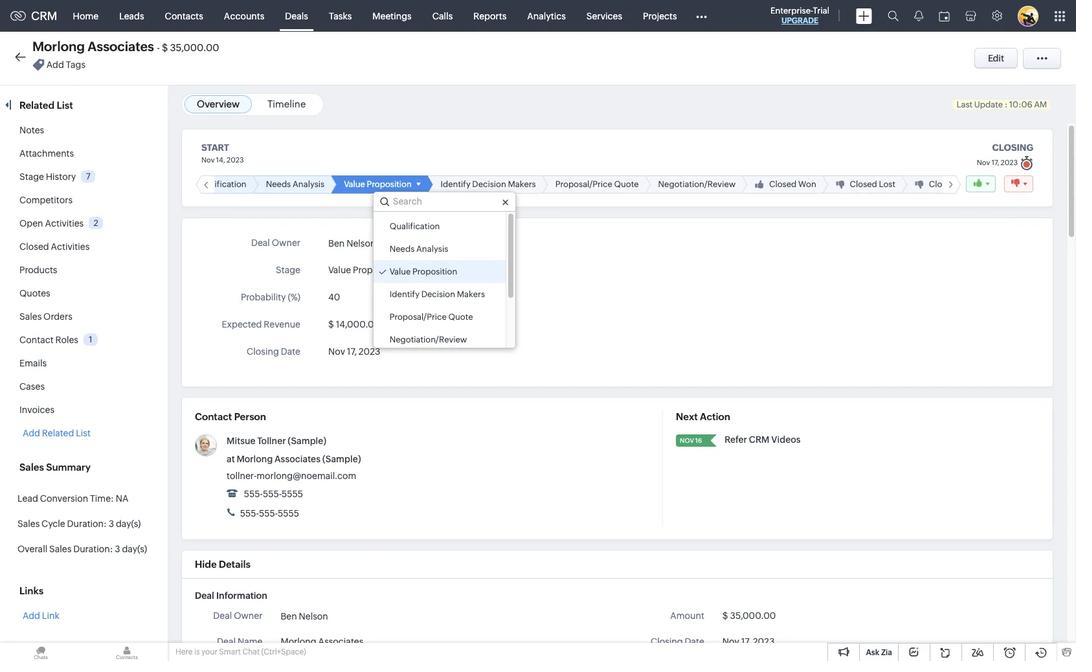 Task type: vqa. For each thing, say whether or not it's contained in the screenshot.
The Edit to the left
no



Task type: describe. For each thing, give the bounding box(es) containing it.
analytics
[[527, 11, 566, 21]]

morlong for morlong associates
[[281, 637, 317, 647]]

smart
[[219, 648, 241, 657]]

1 horizontal spatial crm
[[749, 435, 770, 445]]

attachments link
[[19, 148, 74, 159]]

0 vertical spatial related
[[19, 100, 55, 111]]

1 vertical spatial qualification
[[390, 222, 440, 231]]

calls
[[432, 11, 453, 21]]

attachments
[[19, 148, 74, 159]]

Search text field
[[374, 192, 516, 211]]

overall
[[17, 544, 47, 554]]

ask
[[866, 648, 880, 657]]

14,
[[216, 156, 225, 164]]

contacts image
[[86, 643, 168, 661]]

mitsue tollner (sample) link
[[227, 436, 327, 446]]

1 vertical spatial associates
[[275, 454, 321, 464]]

0 horizontal spatial qualification
[[183, 179, 233, 189]]

cases
[[19, 381, 45, 392]]

activities for open activities
[[45, 218, 84, 229]]

expected
[[222, 319, 262, 330]]

associates for morlong associates
[[318, 637, 364, 647]]

chats image
[[0, 643, 82, 661]]

16
[[695, 437, 702, 444]]

$  14,000.00
[[328, 319, 380, 330]]

activities for closed activities
[[51, 242, 90, 252]]

35,000.00 inside 'morlong associates - $ 35,000.00'
[[170, 42, 219, 53]]

products
[[19, 265, 57, 275]]

7
[[86, 172, 90, 181]]

home
[[73, 11, 99, 21]]

-
[[157, 42, 160, 53]]

1 vertical spatial identify
[[390, 290, 420, 299]]

owner for deal name
[[234, 611, 263, 621]]

amount
[[670, 611, 705, 621]]

create menu element
[[848, 0, 880, 31]]

1 vertical spatial 35,000.00
[[730, 611, 776, 621]]

day(s) for sales cycle duration: 3 day(s)
[[116, 519, 141, 529]]

expected revenue
[[222, 319, 301, 330]]

morlong@noemail.com
[[257, 471, 356, 481]]

projects
[[643, 11, 677, 21]]

revenue
[[264, 319, 301, 330]]

0 horizontal spatial makers
[[457, 290, 485, 299]]

0 vertical spatial 5555
[[282, 489, 303, 499]]

hide details link
[[195, 559, 251, 570]]

competitors link
[[19, 195, 73, 205]]

sales summary
[[19, 462, 91, 473]]

add for add tags
[[47, 60, 64, 70]]

products link
[[19, 265, 57, 275]]

search image
[[888, 10, 899, 21]]

1 vertical spatial date
[[685, 637, 705, 647]]

history
[[46, 172, 76, 182]]

calls link
[[422, 0, 463, 31]]

0 vertical spatial decision
[[459, 179, 493, 189]]

1 horizontal spatial morlong
[[237, 454, 273, 464]]

mitsue tollner (sample)
[[227, 436, 327, 446]]

deal down deal information
[[213, 611, 232, 621]]

refer crm videos
[[725, 435, 801, 445]]

enterprise-
[[771, 6, 813, 16]]

emails link
[[19, 358, 47, 369]]

2 vertical spatial 17,
[[741, 637, 751, 647]]

1 vertical spatial 555-555-5555
[[238, 508, 299, 519]]

(ctrl+space)
[[261, 648, 306, 657]]

closed won
[[756, 179, 803, 189]]

trial
[[813, 6, 830, 16]]

contact for contact person
[[195, 411, 232, 422]]

competitors
[[19, 195, 73, 205]]

ask zia
[[866, 648, 892, 657]]

0 vertical spatial identify
[[427, 179, 457, 189]]

0 vertical spatial needs
[[252, 179, 277, 189]]

leads
[[119, 11, 144, 21]]

refer
[[725, 435, 747, 445]]

enterprise-trial upgrade
[[771, 6, 830, 25]]

here is your smart chat (ctrl+space)
[[176, 648, 306, 657]]

reports
[[474, 11, 507, 21]]

1 vertical spatial (sample)
[[322, 454, 361, 464]]

mitsue
[[227, 436, 256, 446]]

cycle
[[42, 519, 65, 529]]

0 horizontal spatial quote
[[448, 312, 473, 322]]

closed lost
[[836, 179, 882, 189]]

nov down the $  14,000.00
[[328, 346, 345, 357]]

contact roles
[[19, 335, 78, 345]]

notes
[[19, 125, 44, 135]]

meetings
[[373, 11, 412, 21]]

add link
[[23, 611, 59, 621]]

1 vertical spatial identify decision makers
[[390, 290, 485, 299]]

deals
[[285, 11, 308, 21]]

closing nov 17, 2023
[[977, 142, 1034, 166]]

leads link
[[109, 0, 155, 31]]

1 vertical spatial list
[[76, 428, 91, 438]]

$  35,000.00
[[723, 611, 776, 621]]

conversion
[[40, 494, 88, 504]]

time:
[[90, 494, 114, 504]]

won
[[785, 179, 803, 189]]

deal name
[[217, 637, 263, 647]]

nov inside closing nov 17, 2023
[[977, 159, 990, 166]]

1 vertical spatial proposal/price
[[390, 312, 447, 322]]

0 vertical spatial makers
[[494, 179, 523, 189]]

0 horizontal spatial crm
[[31, 9, 57, 23]]

reports link
[[463, 0, 517, 31]]

contacts
[[165, 11, 203, 21]]

0 vertical spatial 555-555-5555
[[242, 489, 303, 499]]

ben nelson for value
[[328, 239, 376, 249]]

home link
[[63, 0, 109, 31]]

associates for morlong associates - $ 35,000.00
[[88, 39, 154, 54]]

timeline
[[267, 98, 306, 109]]

add related list
[[23, 428, 91, 438]]

duration: for overall sales duration:
[[73, 544, 113, 554]]

invoices link
[[19, 405, 54, 415]]

am
[[1034, 100, 1047, 109]]

deal up smart on the bottom left of page
[[217, 637, 236, 647]]

1 horizontal spatial proposal/price quote
[[542, 179, 625, 189]]

0 horizontal spatial negotiation/review
[[390, 335, 467, 345]]

add for add related list
[[23, 428, 40, 438]]

lead
[[17, 494, 38, 504]]

create menu image
[[856, 8, 872, 24]]

(%)
[[288, 292, 301, 302]]

probability (%)
[[241, 292, 301, 302]]

services
[[587, 11, 622, 21]]

2023 down $  35,000.00
[[753, 637, 775, 647]]

1
[[89, 335, 92, 344]]

orders
[[43, 312, 72, 322]]

0 vertical spatial identify decision makers
[[427, 179, 523, 189]]

sales cycle duration: 3 day(s)
[[17, 519, 141, 529]]

timeline link
[[267, 98, 306, 109]]

contacts link
[[155, 0, 214, 31]]

1 horizontal spatial needs analysis
[[390, 244, 448, 254]]

tollner-morlong@noemail.com
[[227, 471, 356, 481]]

$ for expected revenue
[[328, 319, 334, 330]]



Task type: locate. For each thing, give the bounding box(es) containing it.
1 vertical spatial related
[[42, 428, 74, 438]]

stage up competitors at top
[[19, 172, 44, 182]]

0 horizontal spatial decision
[[421, 290, 455, 299]]

related list
[[19, 100, 75, 111]]

0 vertical spatial add
[[47, 60, 64, 70]]

nov inside the start nov 14, 2023
[[201, 156, 215, 164]]

555-555-5555
[[242, 489, 303, 499], [238, 508, 299, 519]]

qualification down search text field
[[390, 222, 440, 231]]

lost for closed lost
[[866, 179, 882, 189]]

nov left 16
[[680, 437, 694, 444]]

closed for closed activities
[[19, 242, 49, 252]]

1 vertical spatial 5555
[[278, 508, 299, 519]]

nov 17, 2023
[[328, 346, 380, 357], [723, 637, 775, 647]]

ben up 40
[[328, 239, 345, 249]]

0 horizontal spatial 35,000.00
[[170, 42, 219, 53]]

closed activities link
[[19, 242, 90, 252]]

contact up emails link
[[19, 335, 54, 345]]

closed left 'to' at right top
[[916, 179, 943, 189]]

services link
[[576, 0, 633, 31]]

0 vertical spatial nov 17, 2023
[[328, 346, 380, 357]]

lost for closed lost to competition
[[945, 179, 961, 189]]

0 vertical spatial ben nelson
[[328, 239, 376, 249]]

1 horizontal spatial decision
[[459, 179, 493, 189]]

0 vertical spatial contact
[[19, 335, 54, 345]]

deal owner for stage
[[251, 238, 301, 248]]

0 vertical spatial (sample)
[[288, 436, 327, 446]]

crm left home at the top of the page
[[31, 9, 57, 23]]

add left link
[[23, 611, 40, 621]]

17, up competition
[[992, 159, 1000, 166]]

date down amount
[[685, 637, 705, 647]]

activities down open activities
[[51, 242, 90, 252]]

stage history link
[[19, 172, 76, 182]]

nelson for proposition
[[347, 239, 376, 249]]

sales down quotes
[[19, 312, 42, 322]]

0 vertical spatial activities
[[45, 218, 84, 229]]

0 horizontal spatial needs
[[252, 179, 277, 189]]

2 vertical spatial add
[[23, 611, 40, 621]]

start
[[201, 142, 229, 153]]

0 vertical spatial $
[[162, 42, 168, 53]]

nov 17, 2023 down the $  14,000.00
[[328, 346, 380, 357]]

lead conversion time: na
[[17, 494, 129, 504]]

closed lost to competition
[[916, 179, 1022, 189]]

lost
[[866, 179, 882, 189], [945, 179, 961, 189]]

morlong up (ctrl+space) on the bottom left
[[281, 637, 317, 647]]

person
[[234, 411, 266, 422]]

needs analysis
[[252, 179, 311, 189], [390, 244, 448, 254]]

sales down cycle
[[49, 544, 71, 554]]

1 horizontal spatial identify
[[427, 179, 457, 189]]

1 horizontal spatial qualification
[[390, 222, 440, 231]]

0 horizontal spatial date
[[281, 346, 301, 357]]

2023 down 14,000.00
[[359, 346, 380, 357]]

2 horizontal spatial $
[[723, 611, 728, 621]]

activities up closed activities
[[45, 218, 84, 229]]

0 horizontal spatial 17,
[[347, 346, 357, 357]]

related up the notes link at the top of the page
[[19, 100, 55, 111]]

$ inside 'morlong associates - $ 35,000.00'
[[162, 42, 168, 53]]

projects link
[[633, 0, 688, 31]]

owner for stage
[[272, 238, 301, 248]]

2023 down closing on the top of page
[[1001, 159, 1018, 166]]

information
[[216, 591, 267, 601]]

sales for sales summary
[[19, 462, 44, 473]]

0 vertical spatial stage
[[19, 172, 44, 182]]

edit
[[988, 53, 1005, 63]]

2023
[[227, 156, 244, 164], [1001, 159, 1018, 166], [359, 346, 380, 357], [753, 637, 775, 647]]

ben for value
[[328, 239, 345, 249]]

1 horizontal spatial ben
[[328, 239, 345, 249]]

ben nelson for morlong
[[281, 611, 328, 622]]

qualification down 14,
[[183, 179, 233, 189]]

0 horizontal spatial nelson
[[299, 611, 328, 622]]

nelson
[[347, 239, 376, 249], [299, 611, 328, 622]]

hide
[[195, 559, 217, 570]]

3 for sales cycle duration:
[[109, 519, 114, 529]]

qualification
[[183, 179, 233, 189], [390, 222, 440, 231]]

tollner
[[257, 436, 286, 446]]

0 horizontal spatial contact
[[19, 335, 54, 345]]

0 horizontal spatial proposal/price quote
[[390, 312, 473, 322]]

2
[[94, 218, 98, 228]]

deals link
[[275, 0, 319, 31]]

1 vertical spatial needs
[[390, 244, 415, 254]]

1 vertical spatial activities
[[51, 242, 90, 252]]

morlong for morlong associates - $ 35,000.00
[[32, 39, 85, 54]]

calendar image
[[939, 11, 950, 21]]

0 vertical spatial list
[[57, 100, 73, 111]]

2 horizontal spatial 17,
[[992, 159, 1000, 166]]

deal down 'hide' at the left
[[195, 591, 214, 601]]

deal owner for deal name
[[213, 611, 263, 621]]

(sample)
[[288, 436, 327, 446], [322, 454, 361, 464]]

start nov 14, 2023
[[201, 142, 244, 164]]

0 vertical spatial 3
[[109, 519, 114, 529]]

1 vertical spatial crm
[[749, 435, 770, 445]]

1 horizontal spatial nov 17, 2023
[[723, 637, 775, 647]]

morlong associates (sample) link
[[237, 454, 361, 464]]

1 horizontal spatial stage
[[276, 265, 301, 275]]

closed down open
[[19, 242, 49, 252]]

closing
[[247, 346, 279, 357], [651, 637, 683, 647]]

contact for contact roles
[[19, 335, 54, 345]]

owner up the (%)
[[272, 238, 301, 248]]

ben
[[328, 239, 345, 249], [281, 611, 297, 622]]

0 vertical spatial duration:
[[67, 519, 107, 529]]

cases link
[[19, 381, 45, 392]]

0 vertical spatial owner
[[272, 238, 301, 248]]

35,000.00
[[170, 42, 219, 53], [730, 611, 776, 621]]

0 horizontal spatial list
[[57, 100, 73, 111]]

0 horizontal spatial stage
[[19, 172, 44, 182]]

1 horizontal spatial 17,
[[741, 637, 751, 647]]

related
[[19, 100, 55, 111], [42, 428, 74, 438]]

$ left 14,000.00
[[328, 319, 334, 330]]

1 vertical spatial 3
[[115, 544, 120, 554]]

closed activities
[[19, 242, 90, 252]]

1 horizontal spatial quote
[[601, 179, 625, 189]]

0 vertical spatial morlong
[[32, 39, 85, 54]]

1 vertical spatial nov 17, 2023
[[723, 637, 775, 647]]

0 horizontal spatial owner
[[234, 611, 263, 621]]

list up summary
[[76, 428, 91, 438]]

proposal/price quote
[[542, 179, 625, 189], [390, 312, 473, 322]]

1 lost from the left
[[866, 179, 882, 189]]

1 vertical spatial stage
[[276, 265, 301, 275]]

summary
[[46, 462, 91, 473]]

2 vertical spatial morlong
[[281, 637, 317, 647]]

signals image
[[914, 10, 924, 21]]

ben nelson
[[328, 239, 376, 249], [281, 611, 328, 622]]

1 vertical spatial nelson
[[299, 611, 328, 622]]

analytics link
[[517, 0, 576, 31]]

search element
[[880, 0, 907, 32]]

sales for sales cycle duration: 3 day(s)
[[17, 519, 40, 529]]

next action
[[676, 411, 731, 422]]

0 horizontal spatial nov 17, 2023
[[328, 346, 380, 357]]

last update : 10:06 am
[[957, 100, 1047, 109]]

0 vertical spatial nelson
[[347, 239, 376, 249]]

stage for stage
[[276, 265, 301, 275]]

accounts link
[[214, 0, 275, 31]]

0 horizontal spatial proposal/price
[[390, 312, 447, 322]]

17, inside closing nov 17, 2023
[[992, 159, 1000, 166]]

17, down the $  14,000.00
[[347, 346, 357, 357]]

$ right -
[[162, 42, 168, 53]]

sales for sales orders
[[19, 312, 42, 322]]

nov 17, 2023 down $  35,000.00
[[723, 637, 775, 647]]

name
[[238, 637, 263, 647]]

stage up the (%)
[[276, 265, 301, 275]]

0 vertical spatial 17,
[[992, 159, 1000, 166]]

closing down expected revenue
[[247, 346, 279, 357]]

contact roles link
[[19, 335, 78, 345]]

(sample) up morlong associates (sample) link
[[288, 436, 327, 446]]

0 horizontal spatial morlong
[[32, 39, 85, 54]]

last
[[957, 100, 973, 109]]

closed left won
[[756, 179, 783, 189]]

duration: down sales cycle duration: 3 day(s)
[[73, 544, 113, 554]]

5555
[[282, 489, 303, 499], [278, 508, 299, 519]]

value proposition
[[330, 179, 398, 189], [328, 265, 401, 275], [390, 267, 457, 277]]

zia
[[881, 648, 892, 657]]

0 horizontal spatial ben
[[281, 611, 297, 622]]

tasks
[[329, 11, 352, 21]]

is
[[194, 648, 200, 657]]

1 horizontal spatial closing
[[651, 637, 683, 647]]

quotes
[[19, 288, 50, 299]]

sales up lead
[[19, 462, 44, 473]]

3 down time:
[[109, 519, 114, 529]]

0 vertical spatial 35,000.00
[[170, 42, 219, 53]]

0 vertical spatial qualification
[[183, 179, 233, 189]]

deal owner up probability (%) on the top left of page
[[251, 238, 301, 248]]

closing date down the revenue
[[247, 346, 301, 357]]

2 horizontal spatial morlong
[[281, 637, 317, 647]]

roles
[[55, 335, 78, 345]]

na
[[116, 494, 129, 504]]

closed right won
[[836, 179, 864, 189]]

at
[[227, 454, 235, 464]]

2023 inside closing nov 17, 2023
[[1001, 159, 1018, 166]]

0 vertical spatial negotiation/review
[[645, 179, 722, 189]]

sales orders link
[[19, 312, 72, 322]]

1 horizontal spatial nelson
[[347, 239, 376, 249]]

deal owner down "information"
[[213, 611, 263, 621]]

0 horizontal spatial closing
[[247, 346, 279, 357]]

1 vertical spatial deal owner
[[213, 611, 263, 621]]

0 horizontal spatial ben nelson
[[281, 611, 328, 622]]

needs
[[252, 179, 277, 189], [390, 244, 415, 254]]

owner down "information"
[[234, 611, 263, 621]]

closing down amount
[[651, 637, 683, 647]]

overview link
[[197, 98, 240, 109]]

add
[[47, 60, 64, 70], [23, 428, 40, 438], [23, 611, 40, 621]]

1 horizontal spatial analysis
[[416, 244, 448, 254]]

nov up competition
[[977, 159, 990, 166]]

ben for morlong
[[281, 611, 297, 622]]

identify
[[427, 179, 457, 189], [390, 290, 420, 299]]

2023 right 14,
[[227, 156, 244, 164]]

1 horizontal spatial $
[[328, 319, 334, 330]]

overall sales duration: 3 day(s)
[[17, 544, 147, 554]]

1 vertical spatial decision
[[421, 290, 455, 299]]

competition
[[973, 179, 1022, 189]]

add for add link
[[23, 611, 40, 621]]

list down add tags
[[57, 100, 73, 111]]

0 vertical spatial needs analysis
[[252, 179, 311, 189]]

1 vertical spatial contact
[[195, 411, 232, 422]]

3 down sales cycle duration: 3 day(s)
[[115, 544, 120, 554]]

1 vertical spatial closing date
[[651, 637, 705, 647]]

0 horizontal spatial analysis
[[279, 179, 311, 189]]

2 lost from the left
[[945, 179, 961, 189]]

stage for stage history
[[19, 172, 44, 182]]

closed for closed won
[[756, 179, 783, 189]]

0 vertical spatial proposal/price quote
[[542, 179, 625, 189]]

nov down $  35,000.00
[[723, 637, 740, 647]]

morlong
[[32, 39, 85, 54], [237, 454, 273, 464], [281, 637, 317, 647]]

probability
[[241, 292, 286, 302]]

1 vertical spatial needs analysis
[[390, 244, 448, 254]]

accounts
[[224, 11, 264, 21]]

14,000.00
[[336, 319, 380, 330]]

duration: for sales cycle duration:
[[67, 519, 107, 529]]

0 horizontal spatial closing date
[[247, 346, 301, 357]]

closed for closed lost to competition
[[916, 179, 943, 189]]

2 vertical spatial associates
[[318, 637, 364, 647]]

meetings link
[[362, 0, 422, 31]]

1 horizontal spatial owner
[[272, 238, 301, 248]]

crm right the refer
[[749, 435, 770, 445]]

edit button
[[975, 48, 1018, 69]]

refer crm videos link
[[725, 435, 801, 445]]

contact left person
[[195, 411, 232, 422]]

proposal/price
[[542, 179, 599, 189], [390, 312, 447, 322]]

morlong up tollner-
[[237, 454, 273, 464]]

1 horizontal spatial negotiation/review
[[645, 179, 722, 189]]

ben up (ctrl+space) on the bottom left
[[281, 611, 297, 622]]

nov left 14,
[[201, 156, 215, 164]]

details
[[219, 559, 251, 570]]

ben nelson up 'morlong associates'
[[281, 611, 328, 622]]

ben nelson up 40
[[328, 239, 376, 249]]

$ right amount
[[723, 611, 728, 621]]

1 vertical spatial closing
[[651, 637, 683, 647]]

duration: up "overall sales duration: 3 day(s)" at the left bottom of the page
[[67, 519, 107, 529]]

day(s) for overall sales duration: 3 day(s)
[[122, 544, 147, 554]]

(sample) up morlong@noemail.com in the bottom of the page
[[322, 454, 361, 464]]

contact person
[[195, 411, 266, 422]]

add left tags
[[47, 60, 64, 70]]

add down invoices link
[[23, 428, 40, 438]]

deal up probability
[[251, 238, 270, 248]]

signals element
[[907, 0, 931, 32]]

closed for closed lost
[[836, 179, 864, 189]]

1 horizontal spatial contact
[[195, 411, 232, 422]]

quotes link
[[19, 288, 50, 299]]

1 horizontal spatial needs
[[390, 244, 415, 254]]

closing date
[[247, 346, 301, 357], [651, 637, 705, 647]]

action
[[700, 411, 731, 422]]

hide details
[[195, 559, 251, 570]]

related down the invoices
[[42, 428, 74, 438]]

0 vertical spatial day(s)
[[116, 519, 141, 529]]

3
[[109, 519, 114, 529], [115, 544, 120, 554]]

at morlong associates (sample)
[[227, 454, 361, 464]]

links
[[19, 585, 43, 596]]

1 horizontal spatial list
[[76, 428, 91, 438]]

0 vertical spatial analysis
[[279, 179, 311, 189]]

3 for overall sales duration:
[[115, 544, 120, 554]]

1 horizontal spatial 3
[[115, 544, 120, 554]]

0 horizontal spatial $
[[162, 42, 168, 53]]

morlong up add tags
[[32, 39, 85, 54]]

2 vertical spatial $
[[723, 611, 728, 621]]

closing date down amount
[[651, 637, 705, 647]]

1 horizontal spatial closing date
[[651, 637, 705, 647]]

0 vertical spatial crm
[[31, 9, 57, 23]]

1 vertical spatial ben nelson
[[281, 611, 328, 622]]

17, down $  35,000.00
[[741, 637, 751, 647]]

update
[[975, 100, 1003, 109]]

sales left cycle
[[17, 519, 40, 529]]

$ for amount
[[723, 611, 728, 621]]

0 vertical spatial deal owner
[[251, 238, 301, 248]]

nelson for associates
[[299, 611, 328, 622]]

deal information
[[195, 591, 267, 601]]

2023 inside the start nov 14, 2023
[[227, 156, 244, 164]]

crm link
[[10, 9, 57, 23]]

1 horizontal spatial 35,000.00
[[730, 611, 776, 621]]

0 vertical spatial proposal/price
[[542, 179, 599, 189]]

date down the revenue
[[281, 346, 301, 357]]



